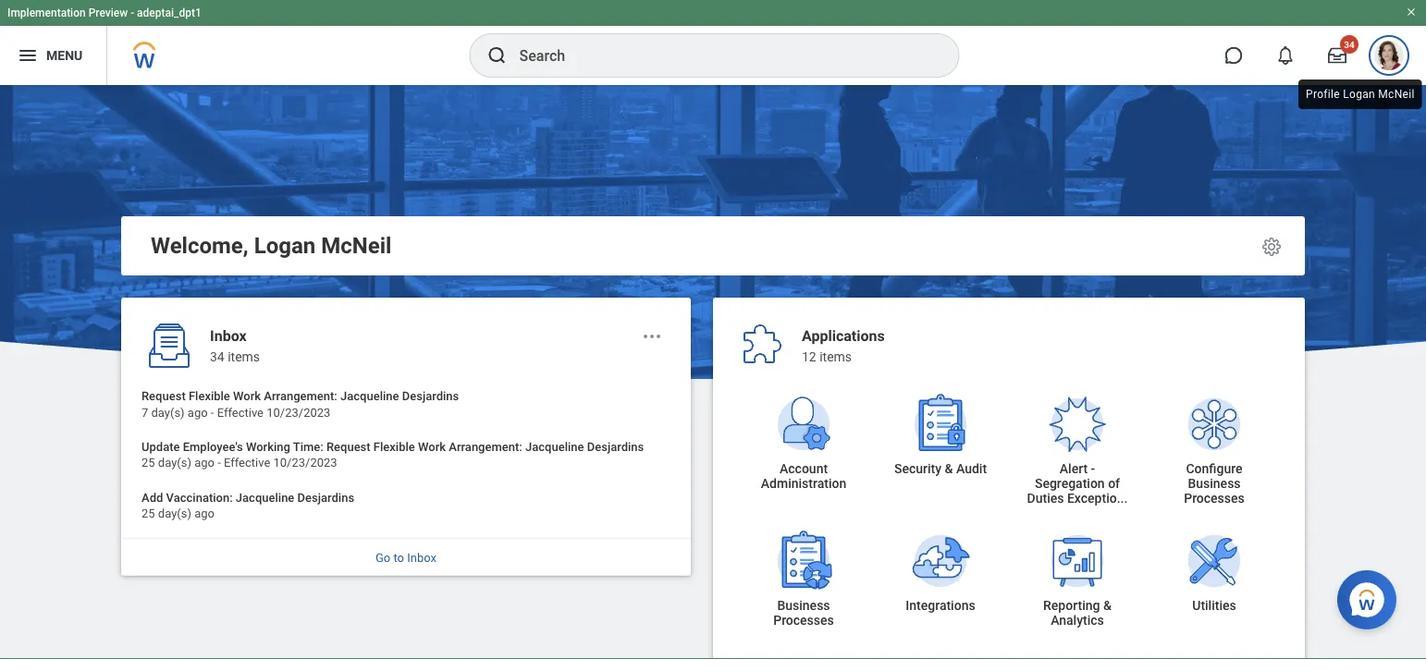 Task type: vqa. For each thing, say whether or not it's contained in the screenshot.
the right the items
yes



Task type: locate. For each thing, give the bounding box(es) containing it.
vaccination:
[[166, 491, 233, 505]]

desjardins inside the "request flexible work arrangement: jacqueline desjardins 7 day(s) ago -  effective 10/23/2023"
[[402, 389, 459, 403]]

1 horizontal spatial mcneil
[[1379, 88, 1415, 101]]

0 vertical spatial flexible
[[189, 389, 230, 403]]

profile logan mcneil image
[[1375, 41, 1404, 74]]

2 items from the left
[[820, 349, 852, 364]]

34
[[1344, 39, 1355, 50], [210, 349, 225, 364]]

...
[[1117, 491, 1128, 506]]

day(s)
[[151, 406, 185, 419], [158, 456, 191, 470], [158, 507, 191, 521]]

0 horizontal spatial arrangement:
[[264, 389, 337, 403]]

mcneil for welcome, logan mcneil
[[321, 233, 392, 259]]

implementation preview -   adeptai_dpt1
[[7, 6, 202, 19]]

1 horizontal spatial work
[[418, 440, 446, 454]]

1 vertical spatial ago
[[194, 456, 215, 470]]

1 items from the left
[[228, 349, 260, 364]]

1 horizontal spatial 34
[[1344, 39, 1355, 50]]

effective inside the "request flexible work arrangement: jacqueline desjardins 7 day(s) ago -  effective 10/23/2023"
[[217, 406, 264, 419]]

logan
[[1343, 88, 1376, 101], [254, 233, 316, 259]]

-
[[131, 6, 134, 19], [211, 406, 214, 419], [218, 456, 221, 470], [1091, 461, 1095, 476]]

arrangement: inside update employee's working time: request flexible work arrangement: jacqueline desjardins 25 day(s) ago -  effective 10/23/2023
[[449, 440, 522, 454]]

1 vertical spatial effective
[[224, 456, 270, 470]]

34 up employee's
[[210, 349, 225, 364]]

0 vertical spatial 10/23/2023
[[267, 406, 331, 419]]

to
[[394, 551, 404, 565]]

add vaccination: jacqueline desjardins 25 day(s) ago
[[142, 491, 354, 521]]

ago inside the "request flexible work arrangement: jacqueline desjardins 7 day(s) ago -  effective 10/23/2023"
[[188, 406, 208, 419]]

0 horizontal spatial mcneil
[[321, 233, 392, 259]]

applications
[[802, 327, 885, 345]]

1 vertical spatial work
[[418, 440, 446, 454]]

0 vertical spatial &
[[945, 461, 953, 476]]

logan inside tooltip
[[1343, 88, 1376, 101]]

0 vertical spatial work
[[233, 389, 261, 403]]

request inside the "request flexible work arrangement: jacqueline desjardins 7 day(s) ago -  effective 10/23/2023"
[[142, 389, 186, 403]]

1 horizontal spatial business
[[1188, 476, 1241, 491]]

ago up employee's
[[188, 406, 208, 419]]

- down employee's
[[218, 456, 221, 470]]

10/23/2023 inside the "request flexible work arrangement: jacqueline desjardins 7 day(s) ago -  effective 10/23/2023"
[[267, 406, 331, 419]]

1 vertical spatial inbox
[[407, 551, 437, 565]]

1 horizontal spatial logan
[[1343, 88, 1376, 101]]

1 vertical spatial business
[[777, 598, 830, 613]]

0 horizontal spatial 34
[[210, 349, 225, 364]]

10/23/2023 up time:
[[267, 406, 331, 419]]

25 down "update"
[[142, 456, 155, 470]]

0 horizontal spatial logan
[[254, 233, 316, 259]]

& right reporting on the right of page
[[1104, 598, 1112, 613]]

processes
[[1184, 491, 1245, 506], [774, 613, 834, 628]]

0 vertical spatial mcneil
[[1379, 88, 1415, 101]]

1 vertical spatial day(s)
[[158, 456, 191, 470]]

0 horizontal spatial business
[[777, 598, 830, 613]]

items inside inbox 34 items
[[228, 349, 260, 364]]

business inside configure business processes
[[1188, 476, 1241, 491]]

1 vertical spatial 34
[[210, 349, 225, 364]]

1 vertical spatial 10/23/2023
[[273, 456, 337, 470]]

1 horizontal spatial desjardins
[[402, 389, 459, 403]]

34 inside inbox 34 items
[[210, 349, 225, 364]]

day(s) down "add"
[[158, 507, 191, 521]]

items inside applications 12 items
[[820, 349, 852, 364]]

flexible up employee's
[[189, 389, 230, 403]]

inbox large image
[[1328, 46, 1347, 65]]

day(s) down "update"
[[158, 456, 191, 470]]

implementation
[[7, 6, 86, 19]]

close environment banner image
[[1406, 6, 1417, 18]]

1 horizontal spatial inbox
[[407, 551, 437, 565]]

2 horizontal spatial jacqueline
[[525, 440, 584, 454]]

1 vertical spatial logan
[[254, 233, 316, 259]]

1 horizontal spatial flexible
[[374, 440, 415, 454]]

arrangement:
[[264, 389, 337, 403], [449, 440, 522, 454]]

1 vertical spatial flexible
[[374, 440, 415, 454]]

duties
[[1027, 491, 1064, 506]]

25 down "add"
[[142, 507, 155, 521]]

1 vertical spatial desjardins
[[587, 440, 644, 454]]

business inside the business processes
[[777, 598, 830, 613]]

0 horizontal spatial work
[[233, 389, 261, 403]]

go
[[376, 551, 391, 565]]

34 left the profile logan mcneil icon
[[1344, 39, 1355, 50]]

1 horizontal spatial &
[[1104, 598, 1112, 613]]

jacqueline inside add vaccination: jacqueline desjardins 25 day(s) ago
[[236, 491, 294, 505]]

1 vertical spatial processes
[[774, 613, 834, 628]]

0 vertical spatial request
[[142, 389, 186, 403]]

0 horizontal spatial inbox
[[210, 327, 247, 345]]

logan for welcome,
[[254, 233, 316, 259]]

profile
[[1306, 88, 1340, 101]]

1 vertical spatial &
[[1104, 598, 1112, 613]]

1 horizontal spatial items
[[820, 349, 852, 364]]

items
[[228, 349, 260, 364], [820, 349, 852, 364]]

0 vertical spatial logan
[[1343, 88, 1376, 101]]

0 vertical spatial ago
[[188, 406, 208, 419]]

2 horizontal spatial desjardins
[[587, 440, 644, 454]]

1 vertical spatial mcneil
[[321, 233, 392, 259]]

mcneil
[[1379, 88, 1415, 101], [321, 233, 392, 259]]

inbox inside inbox 34 items
[[210, 327, 247, 345]]

ago down employee's
[[194, 456, 215, 470]]

logan right profile
[[1343, 88, 1376, 101]]

logan right "welcome,"
[[254, 233, 316, 259]]

day(s) inside add vaccination: jacqueline desjardins 25 day(s) ago
[[158, 507, 191, 521]]

- right preview
[[131, 6, 134, 19]]

business
[[1188, 476, 1241, 491], [777, 598, 830, 613]]

profile logan mcneil tooltip
[[1295, 76, 1426, 113]]

0 vertical spatial inbox
[[210, 327, 247, 345]]

&
[[945, 461, 953, 476], [1104, 598, 1112, 613]]

0 vertical spatial arrangement:
[[264, 389, 337, 403]]

items up the "request flexible work arrangement: jacqueline desjardins 7 day(s) ago -  effective 10/23/2023"
[[228, 349, 260, 364]]

2 vertical spatial desjardins
[[297, 491, 354, 505]]

request inside update employee's working time: request flexible work arrangement: jacqueline desjardins 25 day(s) ago -  effective 10/23/2023
[[326, 440, 371, 454]]

0 horizontal spatial flexible
[[189, 389, 230, 403]]

account administration
[[761, 461, 847, 491]]

12
[[802, 349, 817, 364]]

ago inside update employee's working time: request flexible work arrangement: jacqueline desjardins 25 day(s) ago -  effective 10/23/2023
[[194, 456, 215, 470]]

0 vertical spatial 34
[[1344, 39, 1355, 50]]

day(s) inside update employee's working time: request flexible work arrangement: jacqueline desjardins 25 day(s) ago -  effective 10/23/2023
[[158, 456, 191, 470]]

10/23/2023
[[267, 406, 331, 419], [273, 456, 337, 470]]

0 horizontal spatial processes
[[774, 613, 834, 628]]

request right time:
[[326, 440, 371, 454]]

1 horizontal spatial jacqueline
[[340, 389, 399, 403]]

Search Workday  search field
[[519, 35, 921, 76]]

1 vertical spatial jacqueline
[[525, 440, 584, 454]]

- inside update employee's working time: request flexible work arrangement: jacqueline desjardins 25 day(s) ago -  effective 10/23/2023
[[218, 456, 221, 470]]

& for audit
[[945, 461, 953, 476]]

& for analytics
[[1104, 598, 1112, 613]]

1 horizontal spatial processes
[[1184, 491, 1245, 506]]

10/23/2023 down time:
[[273, 456, 337, 470]]

security
[[894, 461, 942, 476]]

work
[[233, 389, 261, 403], [418, 440, 446, 454]]

- up employee's
[[211, 406, 214, 419]]

1 horizontal spatial arrangement:
[[449, 440, 522, 454]]

25
[[142, 456, 155, 470], [142, 507, 155, 521]]

configure applications image
[[1261, 236, 1283, 258]]

0 horizontal spatial desjardins
[[297, 491, 354, 505]]

- right alert
[[1091, 461, 1095, 476]]

day(s) right 7
[[151, 406, 185, 419]]

2 vertical spatial ago
[[194, 507, 215, 521]]

integrations link
[[872, 509, 1009, 646]]

2 vertical spatial jacqueline
[[236, 491, 294, 505]]

ago
[[188, 406, 208, 419], [194, 456, 215, 470], [194, 507, 215, 521]]

0 horizontal spatial items
[[228, 349, 260, 364]]

business processes
[[774, 598, 834, 628]]

& left audit
[[945, 461, 953, 476]]

menu
[[46, 48, 83, 63]]

request
[[142, 389, 186, 403], [326, 440, 371, 454]]

effective down working
[[224, 456, 270, 470]]

security & audit
[[894, 461, 987, 476]]

0 vertical spatial desjardins
[[402, 389, 459, 403]]

utilities link
[[1146, 509, 1283, 646]]

0 vertical spatial day(s)
[[151, 406, 185, 419]]

1 vertical spatial request
[[326, 440, 371, 454]]

flexible right time:
[[374, 440, 415, 454]]

0 horizontal spatial request
[[142, 389, 186, 403]]

0 vertical spatial 25
[[142, 456, 155, 470]]

mcneil inside tooltip
[[1379, 88, 1415, 101]]

0 horizontal spatial &
[[945, 461, 953, 476]]

arrangement: inside the "request flexible work arrangement: jacqueline desjardins 7 day(s) ago -  effective 10/23/2023"
[[264, 389, 337, 403]]

1 horizontal spatial request
[[326, 440, 371, 454]]

10/23/2023 inside update employee's working time: request flexible work arrangement: jacqueline desjardins 25 day(s) ago -  effective 10/23/2023
[[273, 456, 337, 470]]

& inside reporting & analytics
[[1104, 598, 1112, 613]]

flexible
[[189, 389, 230, 403], [374, 440, 415, 454]]

utilities
[[1193, 598, 1237, 613]]

alert - segregation of duties exceptio ...
[[1027, 461, 1128, 506]]

request up 7
[[142, 389, 186, 403]]

menu banner
[[0, 0, 1426, 85]]

work inside update employee's working time: request flexible work arrangement: jacqueline desjardins 25 day(s) ago -  effective 10/23/2023
[[418, 440, 446, 454]]

1 vertical spatial arrangement:
[[449, 440, 522, 454]]

mcneil for profile logan mcneil
[[1379, 88, 1415, 101]]

go to inbox button
[[121, 539, 691, 576]]

items down applications at the right
[[820, 349, 852, 364]]

34 inside button
[[1344, 39, 1355, 50]]

2 25 from the top
[[142, 507, 155, 521]]

0 vertical spatial business
[[1188, 476, 1241, 491]]

inbox
[[210, 327, 247, 345], [407, 551, 437, 565]]

1 vertical spatial 25
[[142, 507, 155, 521]]

desjardins inside update employee's working time: request flexible work arrangement: jacqueline desjardins 25 day(s) ago -  effective 10/23/2023
[[587, 440, 644, 454]]

0 vertical spatial effective
[[217, 406, 264, 419]]

effective up employee's
[[217, 406, 264, 419]]

desjardins
[[402, 389, 459, 403], [587, 440, 644, 454], [297, 491, 354, 505]]

2 vertical spatial day(s)
[[158, 507, 191, 521]]

0 vertical spatial processes
[[1184, 491, 1245, 506]]

items for applications
[[820, 349, 852, 364]]

add
[[142, 491, 163, 505]]

account
[[780, 461, 828, 476]]

1 25 from the top
[[142, 456, 155, 470]]

0 vertical spatial jacqueline
[[340, 389, 399, 403]]

jacqueline
[[340, 389, 399, 403], [525, 440, 584, 454], [236, 491, 294, 505]]

effective
[[217, 406, 264, 419], [224, 456, 270, 470]]

0 horizontal spatial jacqueline
[[236, 491, 294, 505]]

ago down vaccination:
[[194, 507, 215, 521]]



Task type: describe. For each thing, give the bounding box(es) containing it.
menu button
[[0, 26, 107, 85]]

34 button
[[1317, 35, 1359, 76]]

- inside the alert - segregation of duties exceptio ...
[[1091, 461, 1095, 476]]

configure
[[1186, 461, 1243, 476]]

jacqueline inside the "request flexible work arrangement: jacqueline desjardins 7 day(s) ago -  effective 10/23/2023"
[[340, 389, 399, 403]]

search image
[[486, 44, 508, 67]]

applications 12 items
[[802, 327, 885, 364]]

justify image
[[17, 44, 39, 67]]

welcome, logan mcneil
[[151, 233, 392, 259]]

profile logan mcneil
[[1306, 88, 1415, 101]]

effective inside update employee's working time: request flexible work arrangement: jacqueline desjardins 25 day(s) ago -  effective 10/23/2023
[[224, 456, 270, 470]]

related actions image
[[641, 326, 663, 348]]

7
[[142, 406, 148, 419]]

go to inbox
[[376, 551, 437, 565]]

update employee's working time: request flexible work arrangement: jacqueline desjardins 25 day(s) ago -  effective 10/23/2023
[[142, 440, 644, 470]]

flexible inside the "request flexible work arrangement: jacqueline desjardins 7 day(s) ago -  effective 10/23/2023"
[[189, 389, 230, 403]]

work inside the "request flexible work arrangement: jacqueline desjardins 7 day(s) ago -  effective 10/23/2023"
[[233, 389, 261, 403]]

alert
[[1060, 461, 1088, 476]]

configure business processes
[[1184, 461, 1245, 506]]

update
[[142, 440, 180, 454]]

- inside menu banner
[[131, 6, 134, 19]]

ago inside add vaccination: jacqueline desjardins 25 day(s) ago
[[194, 507, 215, 521]]

request flexible work arrangement: jacqueline desjardins 7 day(s) ago -  effective 10/23/2023
[[142, 389, 459, 419]]

25 inside add vaccination: jacqueline desjardins 25 day(s) ago
[[142, 507, 155, 521]]

exceptio
[[1067, 491, 1117, 506]]

welcome,
[[151, 233, 249, 259]]

reporting & analytics
[[1044, 598, 1112, 628]]

desjardins inside add vaccination: jacqueline desjardins 25 day(s) ago
[[297, 491, 354, 505]]

notifications large image
[[1277, 46, 1295, 65]]

reporting
[[1044, 598, 1100, 613]]

preview
[[89, 6, 128, 19]]

logan for profile
[[1343, 88, 1376, 101]]

administration
[[761, 476, 847, 491]]

security & audit link
[[872, 372, 1009, 509]]

items for inbox
[[228, 349, 260, 364]]

day(s) inside the "request flexible work arrangement: jacqueline desjardins 7 day(s) ago -  effective 10/23/2023"
[[151, 406, 185, 419]]

jacqueline inside update employee's working time: request flexible work arrangement: jacqueline desjardins 25 day(s) ago -  effective 10/23/2023
[[525, 440, 584, 454]]

working
[[246, 440, 290, 454]]

- inside the "request flexible work arrangement: jacqueline desjardins 7 day(s) ago -  effective 10/23/2023"
[[211, 406, 214, 419]]

inbox 34 items
[[210, 327, 260, 364]]

flexible inside update employee's working time: request flexible work arrangement: jacqueline desjardins 25 day(s) ago -  effective 10/23/2023
[[374, 440, 415, 454]]

adeptai_dpt1
[[137, 6, 202, 19]]

time:
[[293, 440, 323, 454]]

of
[[1108, 476, 1120, 491]]

25 inside update employee's working time: request flexible work arrangement: jacqueline desjardins 25 day(s) ago -  effective 10/23/2023
[[142, 456, 155, 470]]

integrations
[[906, 598, 976, 613]]

audit
[[956, 461, 987, 476]]

employee's
[[183, 440, 243, 454]]

inbox inside button
[[407, 551, 437, 565]]

segregation
[[1035, 476, 1105, 491]]

analytics
[[1051, 613, 1104, 628]]



